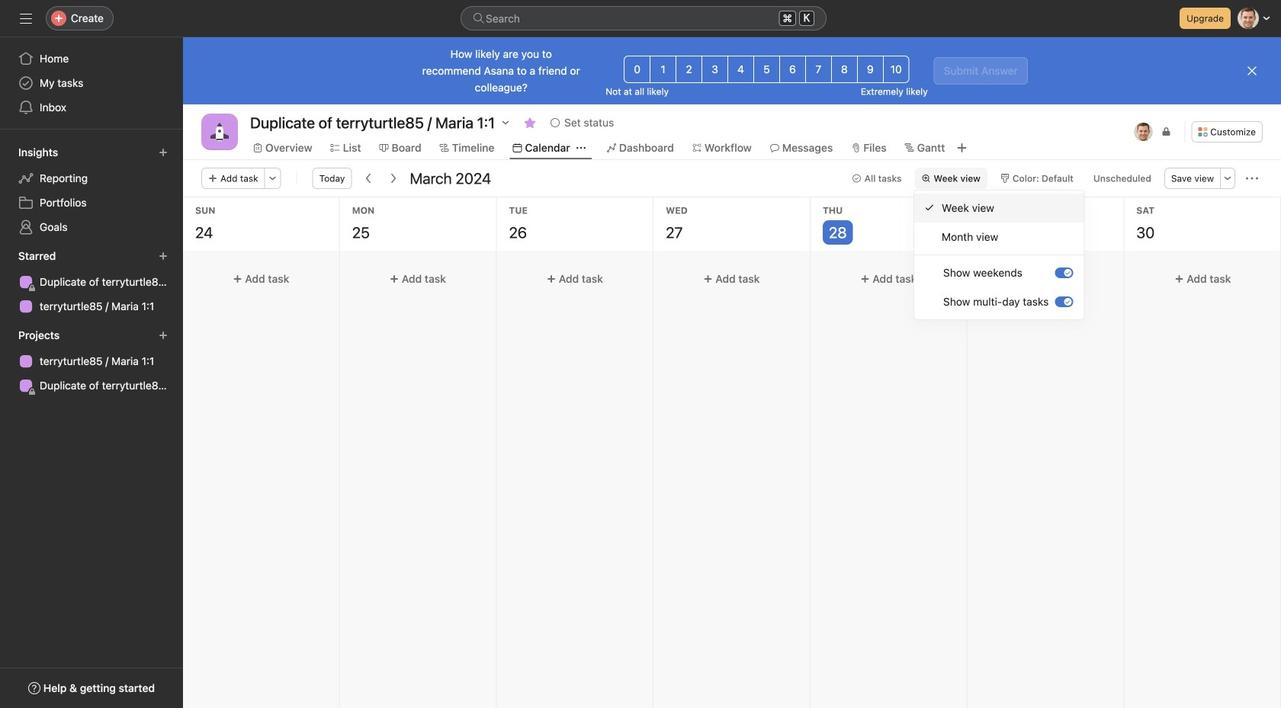 Task type: locate. For each thing, give the bounding box(es) containing it.
None radio
[[650, 56, 677, 83], [676, 56, 703, 83], [779, 56, 806, 83], [831, 56, 858, 83], [857, 56, 884, 83], [650, 56, 677, 83], [676, 56, 703, 83], [779, 56, 806, 83], [831, 56, 858, 83], [857, 56, 884, 83]]

None field
[[461, 6, 827, 31]]

dismiss image
[[1246, 65, 1259, 77]]

0 horizontal spatial more actions image
[[268, 174, 277, 183]]

1 horizontal spatial more actions image
[[1246, 172, 1259, 185]]

add tab image
[[956, 142, 968, 154]]

new insights image
[[159, 148, 168, 157]]

new project or portfolio image
[[159, 331, 168, 340]]

option group
[[624, 56, 910, 83]]

projects element
[[0, 322, 183, 401]]

starred element
[[0, 243, 183, 322]]

global element
[[0, 37, 183, 129]]

more options image
[[1223, 174, 1233, 183]]

previous week image
[[363, 172, 375, 185]]

None radio
[[624, 56, 651, 83], [702, 56, 728, 83], [728, 56, 754, 83], [754, 56, 780, 83], [805, 56, 832, 83], [883, 56, 910, 83], [624, 56, 651, 83], [702, 56, 728, 83], [728, 56, 754, 83], [754, 56, 780, 83], [805, 56, 832, 83], [883, 56, 910, 83]]

hide sidebar image
[[20, 12, 32, 24]]

more actions image
[[1246, 172, 1259, 185], [268, 174, 277, 183]]

radio item
[[915, 194, 1084, 223]]

rocket image
[[211, 123, 229, 141]]



Task type: vqa. For each thing, say whether or not it's contained in the screenshot.
your inside the You're no longer on a paid plan so you cannot use timeline to plan your projects. Restore paid plan to:
no



Task type: describe. For each thing, give the bounding box(es) containing it.
remove from starred image
[[524, 117, 536, 129]]

Search tasks, projects, and more text field
[[461, 6, 827, 31]]

add items to starred image
[[159, 252, 168, 261]]

next week image
[[387, 172, 399, 185]]

insights element
[[0, 139, 183, 243]]



